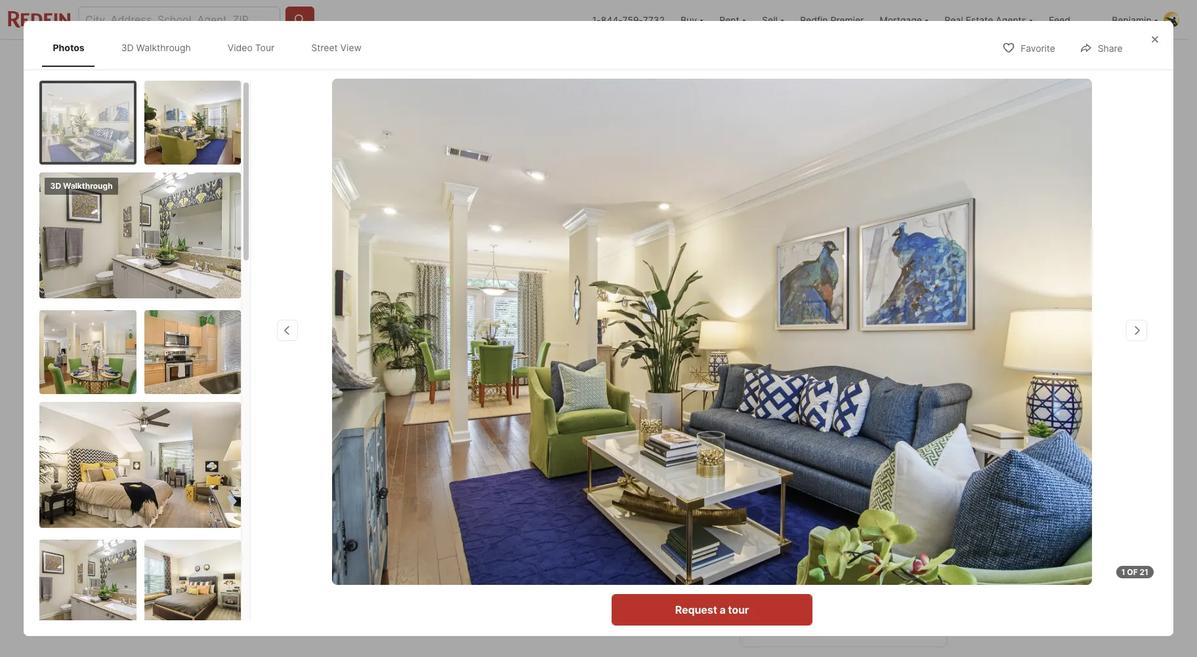 Task type: describe. For each thing, give the bounding box(es) containing it.
view inside street view button
[[501, 376, 524, 387]]

tab list containing search
[[242, 40, 672, 74]]

1 vertical spatial request a tour button
[[612, 595, 813, 626]]

all
[[372, 564, 383, 577]]

6:00
[[880, 620, 903, 633]]

2 horizontal spatial tour
[[859, 488, 881, 501]]

1- for 3
[[367, 451, 381, 469]]

open
[[765, 620, 792, 633]]

1-3.5 baths
[[423, 451, 462, 484]]

feed button
[[1041, 0, 1104, 39]]

2,225
[[530, 451, 573, 469]]

homes!
[[532, 564, 568, 577]]

walkthrough inside tab
[[136, 42, 191, 53]]

3708
[[868, 567, 895, 580]]

user photo image
[[1164, 12, 1180, 28]]

$1,566+
[[242, 451, 303, 469]]

map entry image
[[654, 422, 719, 488]]

send a message button
[[757, 521, 931, 552]]

friendly
[[264, 513, 294, 523]]

100
[[334, 425, 352, 439]]

tour
[[255, 42, 275, 53]]

0 vertical spatial request a tour button
[[757, 479, 931, 510]]

$1000 gift card for all immediate vacant apartment homes! hurry before they're gone!
[[273, 564, 702, 577]]

hurry
[[571, 564, 598, 577]]

search link
[[256, 51, 314, 66]]

redfin premier
[[800, 14, 864, 25]]

pm
[[906, 620, 922, 633]]

tab list inside request a tour 'dialog'
[[40, 29, 385, 67]]

redfin premier button
[[793, 0, 872, 39]]

favorite button
[[991, 34, 1067, 61]]

gables montclair 100 ladson ct , decatur , ga 30033
[[242, 425, 507, 439]]

more
[[551, 513, 570, 523]]

price
[[242, 471, 267, 484]]

1-3 beds
[[367, 451, 392, 484]]

1-844-759-7732
[[593, 14, 665, 25]]

street inside button
[[472, 376, 499, 387]]

immediate
[[386, 564, 438, 577]]

unit
[[434, 513, 449, 523]]

(404) 585-3708 link
[[757, 557, 931, 589]]

3d walkthrough inside tab
[[121, 42, 191, 53]]

am-
[[859, 620, 880, 633]]

20 photos button
[[849, 369, 935, 395]]

disposal
[[501, 513, 533, 523]]

3 tab from the left
[[527, 43, 598, 74]]

video button
[[370, 369, 437, 395]]

ct
[[394, 425, 406, 439]]

tour
[[341, 91, 363, 101]]

street view inside tab
[[311, 42, 362, 53]]

0 horizontal spatial tour
[[294, 592, 314, 605]]

pet
[[250, 513, 262, 523]]

0 horizontal spatial request
[[242, 592, 283, 605]]

before
[[601, 564, 634, 577]]

$1,566+ /mo price
[[242, 451, 335, 484]]

993-
[[493, 451, 530, 469]]

open today: 10:00 am-6:00 pm
[[765, 620, 922, 633]]

(404)
[[811, 567, 840, 580]]

1 horizontal spatial request a tour
[[807, 488, 881, 501]]

walkthrough inside 'button'
[[297, 376, 354, 387]]

overview tab
[[329, 43, 400, 74]]

993-2,225 sq ft
[[493, 451, 573, 484]]

send
[[802, 530, 828, 543]]

ladson
[[355, 425, 392, 439]]

request inside 'dialog'
[[675, 604, 717, 617]]

on:
[[317, 592, 333, 605]]

/mo
[[307, 451, 335, 469]]

video tour
[[228, 42, 275, 53]]

beds
[[367, 471, 392, 484]]

card
[[329, 564, 353, 577]]

0 horizontal spatial gables
[[242, 425, 278, 439]]

1 of 21
[[1122, 568, 1149, 578]]

submit search image
[[293, 13, 307, 26]]

585-
[[843, 567, 868, 580]]

3
[[381, 451, 391, 469]]

video for video
[[400, 376, 426, 387]]

1 , from the left
[[406, 425, 409, 439]]

1
[[1122, 568, 1126, 578]]

for
[[356, 564, 369, 577]]

street view inside button
[[472, 376, 524, 387]]

sq
[[493, 471, 506, 484]]

ga
[[456, 425, 471, 439]]

favorite
[[1021, 43, 1056, 54]]

share
[[1098, 43, 1123, 54]]

0 horizontal spatial 3d walkthrough
[[50, 181, 113, 191]]



Task type: locate. For each thing, give the bounding box(es) containing it.
3d walkthrough tab
[[111, 32, 201, 64]]

1 horizontal spatial ,
[[450, 425, 453, 439]]

contact
[[757, 445, 808, 461]]

1- for 844-
[[593, 14, 601, 25]]

decatur
[[411, 425, 450, 439]]

tour inside 'dialog'
[[728, 604, 749, 617]]

baths
[[423, 471, 452, 484]]

apartment
[[477, 564, 529, 577]]

0 vertical spatial street
[[311, 42, 338, 53]]

a
[[851, 488, 857, 501], [831, 530, 837, 543], [286, 592, 292, 605], [720, 604, 726, 617]]

2 tab from the left
[[477, 43, 527, 74]]

3.5
[[438, 451, 462, 469]]

tab list
[[40, 29, 385, 67], [242, 40, 672, 74]]

0 horizontal spatial 1-
[[367, 451, 381, 469]]

0 horizontal spatial street
[[311, 42, 338, 53]]

2 horizontal spatial walkthrough
[[297, 376, 354, 387]]

0 vertical spatial 3d walkthrough
[[121, 42, 191, 53]]

3d & video tour
[[294, 91, 363, 101]]

1 horizontal spatial walkthrough
[[136, 42, 191, 53]]

,
[[406, 425, 409, 439], [450, 425, 453, 439]]

message
[[839, 530, 885, 543]]

(404) 585-3708 button
[[757, 557, 931, 589]]

21
[[1140, 568, 1149, 578]]

send a message
[[802, 530, 885, 543]]

0 vertical spatial walkthrough
[[136, 42, 191, 53]]

1 horizontal spatial 1-
[[423, 451, 438, 469]]

video inside button
[[400, 376, 426, 387]]

0 vertical spatial video
[[228, 42, 253, 53]]

a inside button
[[831, 530, 837, 543]]

request a tour inside request a tour 'dialog'
[[675, 604, 749, 617]]

redfin
[[800, 14, 828, 25]]

3d walkthrough
[[121, 42, 191, 53], [50, 181, 113, 191], [282, 376, 354, 387]]

video tour tab
[[217, 32, 285, 64]]

1 vertical spatial request a tour
[[675, 604, 749, 617]]

2 vertical spatial walkthrough
[[297, 376, 354, 387]]

1- inside 1-3 beds
[[367, 451, 381, 469]]

0 vertical spatial view
[[340, 42, 362, 53]]

street view
[[311, 42, 362, 53], [472, 376, 524, 387]]

0 vertical spatial montclair
[[280, 425, 329, 439]]

1 vertical spatial walkthrough
[[63, 181, 113, 191]]

they're
[[637, 564, 671, 577]]

w/d
[[407, 513, 423, 523]]

1 horizontal spatial street
[[472, 376, 499, 387]]

video up ct
[[400, 376, 426, 387]]

view up tour
[[340, 42, 362, 53]]

request a tour down the gone!
[[675, 604, 749, 617]]

tab
[[400, 43, 477, 74], [477, 43, 527, 74], [527, 43, 598, 74], [598, 43, 662, 74]]

request a tour dialog
[[24, 21, 1174, 637]]

7732
[[643, 14, 665, 25]]

1 vertical spatial video
[[400, 376, 426, 387]]

0 vertical spatial request a tour
[[807, 488, 881, 501]]

1-
[[593, 14, 601, 25], [367, 451, 381, 469], [423, 451, 438, 469]]

feed
[[1049, 14, 1071, 25]]

video inside tab
[[228, 42, 253, 53]]

4 tab from the left
[[598, 43, 662, 74]]

0 horizontal spatial view
[[340, 42, 362, 53]]

view inside street view tab
[[340, 42, 362, 53]]

street up 30033
[[472, 376, 499, 387]]

0 vertical spatial street view
[[311, 42, 362, 53]]

tour
[[859, 488, 881, 501], [294, 592, 314, 605], [728, 604, 749, 617]]

100 ladson ct image
[[332, 79, 1093, 586]]

request a tour on:
[[242, 592, 333, 605]]

photos
[[893, 376, 924, 387]]

image image
[[242, 77, 735, 406], [740, 77, 946, 239], [145, 80, 241, 164], [42, 83, 134, 162], [40, 172, 241, 298], [740, 244, 946, 406], [40, 310, 137, 394], [144, 310, 241, 394], [40, 402, 241, 528], [40, 540, 137, 624], [144, 540, 241, 624]]

1 horizontal spatial street view
[[472, 376, 524, 387]]

, left decatur
[[406, 425, 409, 439]]

2 vertical spatial 3d walkthrough
[[282, 376, 354, 387]]

20
[[879, 376, 891, 387]]

1 tab from the left
[[400, 43, 477, 74]]

a inside 'dialog'
[[720, 604, 726, 617]]

video
[[228, 42, 253, 53], [400, 376, 426, 387]]

, left the ga
[[450, 425, 453, 439]]

(404) 585-3708
[[811, 567, 895, 580]]

montclair
[[280, 425, 329, 439], [859, 445, 920, 461]]

1 horizontal spatial request
[[675, 604, 717, 617]]

request down $1000
[[242, 592, 283, 605]]

1- for 3.5
[[423, 451, 438, 469]]

1- inside 1-3.5 baths
[[423, 451, 438, 469]]

1 vertical spatial street view
[[472, 376, 524, 387]]

1 horizontal spatial tour
[[728, 604, 749, 617]]

0 horizontal spatial ,
[[406, 425, 409, 439]]

request down contact gables montclair
[[807, 488, 849, 501]]

view up 30033
[[501, 376, 524, 387]]

3d
[[121, 42, 134, 53], [294, 91, 305, 101], [50, 181, 61, 191], [282, 376, 295, 387]]

3d inside tab
[[121, 42, 134, 53]]

2 , from the left
[[450, 425, 453, 439]]

w/d in unit
[[407, 513, 449, 523]]

3d walkthrough button
[[252, 369, 365, 395]]

vacant
[[441, 564, 474, 577]]

street
[[311, 42, 338, 53], [472, 376, 499, 387]]

tab list containing photos
[[40, 29, 385, 67]]

today:
[[795, 620, 826, 633]]

1 vertical spatial gables
[[811, 445, 856, 461]]

request a tour button down the gone!
[[612, 595, 813, 626]]

walkthrough
[[136, 42, 191, 53], [63, 181, 113, 191], [297, 376, 354, 387]]

1 horizontal spatial view
[[501, 376, 524, 387]]

share button
[[1069, 34, 1134, 61]]

1 vertical spatial street
[[472, 376, 499, 387]]

request down the gone!
[[675, 604, 717, 617]]

premier
[[831, 14, 864, 25]]

ft
[[509, 471, 519, 484]]

30033
[[474, 425, 507, 439]]

844-
[[601, 14, 623, 25]]

City, Address, School, Agent, ZIP search field
[[78, 7, 280, 33]]

1 horizontal spatial 3d walkthrough
[[121, 42, 191, 53]]

0 horizontal spatial request a tour
[[675, 604, 749, 617]]

garbage
[[467, 513, 499, 523]]

photos tab
[[42, 32, 95, 64]]

gone!
[[674, 564, 702, 577]]

request
[[807, 488, 849, 501], [242, 592, 283, 605], [675, 604, 717, 617]]

3d & video tour link
[[242, 77, 735, 408]]

street view tab
[[301, 32, 372, 64]]

pet friendly
[[250, 513, 294, 523]]

1- up the baths
[[423, 451, 438, 469]]

request a tour
[[807, 488, 881, 501], [675, 604, 749, 617]]

&
[[307, 91, 312, 101]]

1 vertical spatial 3d walkthrough
[[50, 181, 113, 191]]

20 photos
[[879, 376, 924, 387]]

video left tour
[[228, 42, 253, 53]]

1 horizontal spatial montclair
[[859, 445, 920, 461]]

view
[[340, 42, 362, 53], [501, 376, 524, 387]]

street left overview
[[311, 42, 338, 53]]

1 horizontal spatial video
[[400, 376, 426, 387]]

1 vertical spatial montclair
[[859, 445, 920, 461]]

3d inside 'button'
[[282, 376, 295, 387]]

request a tour button down contact gables montclair
[[757, 479, 931, 510]]

1 horizontal spatial gables
[[811, 445, 856, 461]]

search
[[283, 53, 314, 64]]

$1000
[[273, 564, 305, 577]]

1 vertical spatial view
[[501, 376, 524, 387]]

2 horizontal spatial request
[[807, 488, 849, 501]]

0 horizontal spatial video
[[228, 42, 253, 53]]

contact gables montclair
[[757, 445, 920, 461]]

2 horizontal spatial 3d walkthrough
[[282, 376, 354, 387]]

2 horizontal spatial 1-
[[593, 14, 601, 25]]

garbage disposal
[[467, 513, 533, 523]]

photos
[[53, 42, 84, 53]]

759-
[[623, 14, 643, 25]]

gift
[[308, 564, 326, 577]]

3d walkthrough inside 'button'
[[282, 376, 354, 387]]

gables up $1,566+
[[242, 425, 278, 439]]

in
[[425, 513, 431, 523]]

of
[[1127, 568, 1138, 578]]

1- left '759-'
[[593, 14, 601, 25]]

gables right contact
[[811, 445, 856, 461]]

a/c
[[313, 513, 326, 523]]

dishwasher
[[345, 513, 388, 523]]

video for video tour
[[228, 42, 253, 53]]

video
[[314, 91, 339, 101]]

0 horizontal spatial walkthrough
[[63, 181, 113, 191]]

request a tour down contact gables montclair
[[807, 488, 881, 501]]

0 horizontal spatial street view
[[311, 42, 362, 53]]

overview
[[343, 53, 386, 64]]

street inside tab
[[311, 42, 338, 53]]

1- up beds
[[367, 451, 381, 469]]

0 horizontal spatial montclair
[[280, 425, 329, 439]]

1-844-759-7732 link
[[593, 14, 665, 25]]

10:00
[[829, 620, 856, 633]]

street view button
[[442, 369, 535, 395]]

0 vertical spatial gables
[[242, 425, 278, 439]]



Task type: vqa. For each thing, say whether or not it's contained in the screenshot.
1st Ave, from the left
no



